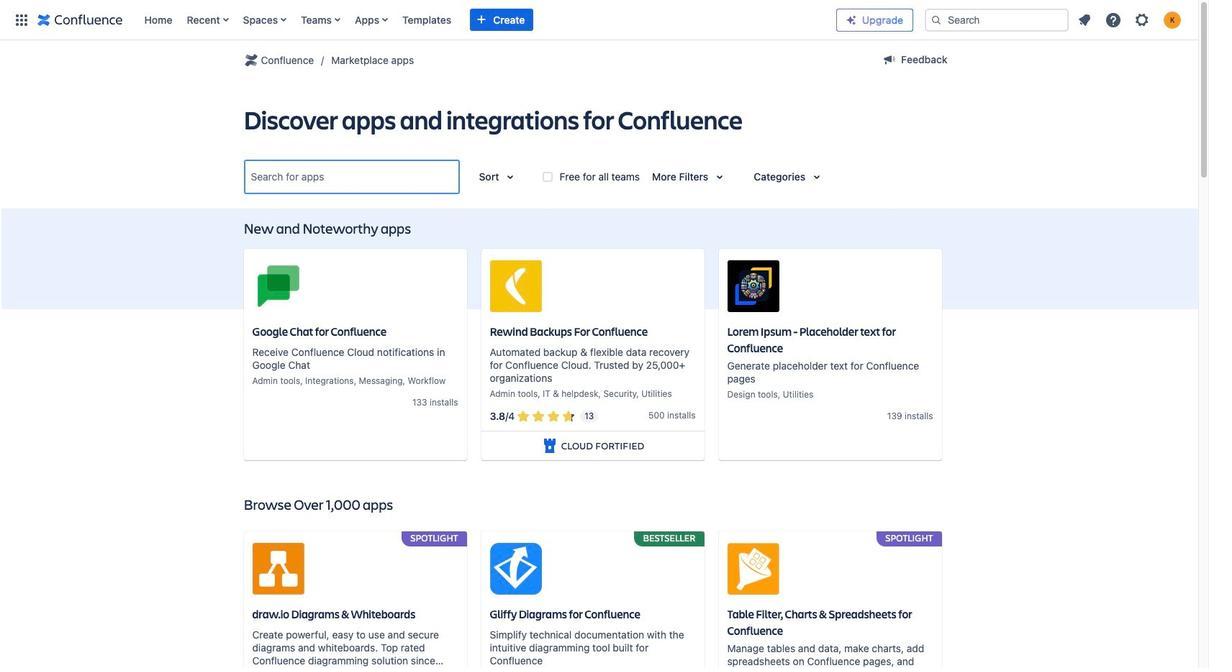 Task type: vqa. For each thing, say whether or not it's contained in the screenshot.
Italic ⌘I icon on the left
no



Task type: describe. For each thing, give the bounding box(es) containing it.
premium image
[[846, 14, 858, 26]]

appswitcher icon image
[[13, 11, 30, 28]]

draw.io diagrams & whiteboards image
[[252, 543, 304, 595]]

search image
[[931, 14, 943, 26]]

lorem ipsum - placeholder text for confluence image
[[728, 261, 779, 312]]

list for appswitcher icon
[[137, 0, 837, 40]]

help icon image
[[1105, 11, 1123, 28]]

Search field
[[925, 8, 1069, 31]]

global element
[[9, 0, 837, 40]]

notification icon image
[[1076, 11, 1094, 28]]

table filter, charts & spreadsheets for confluence image
[[728, 543, 779, 595]]

rewind backups for confluence image
[[490, 261, 542, 312]]



Task type: locate. For each thing, give the bounding box(es) containing it.
banner
[[0, 0, 1199, 40]]

confluence image
[[37, 11, 123, 28], [37, 11, 123, 28]]

None search field
[[925, 8, 1069, 31]]

Search for apps field
[[247, 164, 457, 190]]

context icon image
[[242, 52, 260, 69], [242, 52, 260, 69]]

1 horizontal spatial list
[[1072, 7, 1190, 33]]

list for premium image on the top right
[[1072, 7, 1190, 33]]

gliffy diagrams for confluence image
[[490, 543, 542, 595]]

google chat for confluence image
[[252, 261, 304, 312]]

0 horizontal spatial list
[[137, 0, 837, 40]]

list
[[137, 0, 837, 40], [1072, 7, 1190, 33]]

cloud fortified app badge image
[[541, 438, 559, 455]]

your profile and preferences image
[[1164, 11, 1182, 28]]

settings icon image
[[1134, 11, 1151, 28]]



